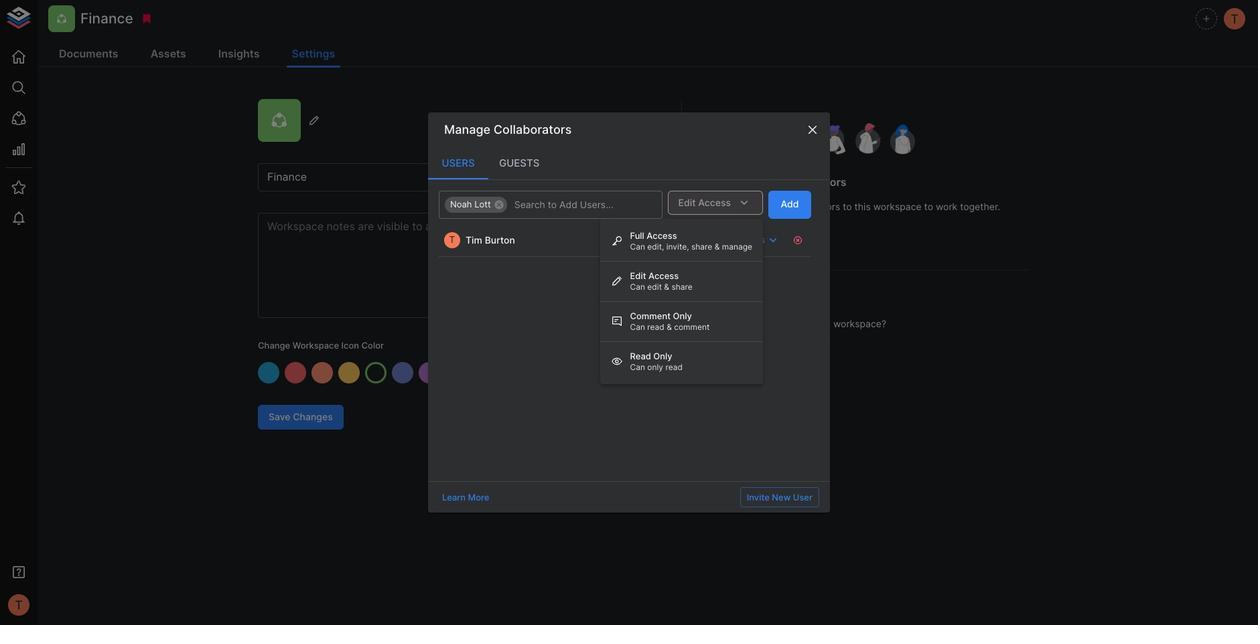 Task type: locate. For each thing, give the bounding box(es) containing it.
0 vertical spatial t
[[1231, 11, 1239, 26]]

add right remove
[[781, 199, 799, 210]]

you
[[729, 319, 745, 330]]

0 vertical spatial only
[[673, 311, 692, 322]]

full inside "button"
[[719, 235, 733, 245]]

2 vertical spatial t
[[15, 598, 23, 613]]

do
[[714, 319, 727, 330]]

0 vertical spatial read
[[647, 322, 664, 332]]

1 vertical spatial collaborators
[[776, 175, 847, 189]]

finance
[[80, 10, 133, 27]]

1 horizontal spatial full
[[719, 235, 733, 245]]

only inside comment only can read & comment
[[673, 311, 692, 322]]

1 vertical spatial read
[[666, 363, 683, 373]]

can left edit
[[630, 282, 645, 292]]

collaborators up guests button
[[494, 123, 572, 137]]

1 vertical spatial this
[[814, 319, 831, 330]]

full access
[[719, 235, 765, 245]]

workspace
[[873, 201, 922, 212]]

can inside comment only can read & comment
[[630, 322, 645, 332]]

& inside comment only can read & comment
[[667, 322, 672, 332]]

2 vertical spatial edit
[[630, 271, 646, 281]]

2 horizontal spatial edit
[[725, 230, 742, 242]]

work
[[936, 201, 957, 212]]

share inside edit access can edit & share
[[672, 282, 693, 292]]

0 vertical spatial manage collaborators
[[444, 123, 572, 137]]

0 horizontal spatial t button
[[4, 591, 33, 620]]

access
[[698, 197, 731, 208], [647, 230, 677, 241], [735, 235, 765, 245], [648, 271, 679, 281]]

save
[[269, 411, 290, 423]]

full
[[630, 230, 644, 241], [719, 235, 733, 245]]

add
[[781, 199, 799, 210], [714, 201, 732, 212]]

documents link
[[54, 42, 124, 68]]

to
[[843, 201, 852, 212], [924, 201, 933, 212], [772, 319, 781, 330]]

workspace
[[293, 340, 339, 351]]

icon
[[341, 340, 359, 351]]

0 horizontal spatial add
[[714, 201, 732, 212]]

collaborators inside button
[[745, 230, 806, 242]]

share right edit
[[672, 282, 693, 292]]

only up the comment on the right bottom of page
[[673, 311, 692, 322]]

t inside manage collaborators dialog
[[449, 234, 455, 245]]

1 vertical spatial t
[[449, 234, 455, 245]]

1 horizontal spatial manage
[[732, 175, 773, 189]]

this right delete
[[814, 319, 831, 330]]

1 horizontal spatial this
[[855, 201, 871, 212]]

collaborators up collaborators
[[776, 175, 847, 189]]

1 horizontal spatial manage collaborators
[[732, 175, 847, 189]]

can for edit
[[630, 282, 645, 292]]

access inside button
[[698, 197, 731, 208]]

users button
[[428, 147, 488, 179]]

t button
[[1222, 6, 1247, 31], [4, 591, 33, 620]]

1 vertical spatial share
[[672, 282, 693, 292]]

add left or
[[714, 201, 732, 212]]

this left workspace
[[855, 201, 871, 212]]

can inside edit access can edit & share
[[630, 282, 645, 292]]

edit up comment
[[630, 271, 646, 281]]

0 vertical spatial collaborators
[[494, 123, 572, 137]]

0 horizontal spatial read
[[647, 322, 664, 332]]

assets link
[[145, 42, 192, 68]]

invite new user
[[747, 492, 813, 503]]

read inside comment only can read & comment
[[647, 322, 664, 332]]

0 vertical spatial &
[[715, 242, 720, 252]]

0 horizontal spatial manage
[[444, 123, 490, 137]]

0 horizontal spatial manage collaborators
[[444, 123, 572, 137]]

manage
[[444, 123, 490, 137], [732, 175, 773, 189]]

& right edit
[[664, 282, 669, 292]]

2 can from the top
[[630, 282, 645, 292]]

documents
[[59, 47, 118, 60]]

edit access button
[[668, 191, 763, 215]]

0 vertical spatial manage
[[444, 123, 490, 137]]

add button
[[768, 191, 811, 219]]

collaborators
[[494, 123, 572, 137], [776, 175, 847, 189], [745, 230, 806, 242]]

insights
[[218, 47, 260, 60]]

edit
[[678, 197, 696, 208], [725, 230, 742, 242], [630, 271, 646, 281]]

can left edit,
[[630, 242, 645, 252]]

0 vertical spatial t button
[[1222, 6, 1247, 31]]

color
[[361, 340, 384, 351]]

&
[[715, 242, 720, 252], [664, 282, 669, 292], [667, 322, 672, 332]]

assets
[[150, 47, 186, 60]]

learn more button
[[439, 487, 493, 508]]

share for edit access
[[672, 282, 693, 292]]

noah
[[450, 199, 472, 210]]

manage collaborators up the add button
[[732, 175, 847, 189]]

2 vertical spatial &
[[667, 322, 672, 332]]

add inside button
[[781, 199, 799, 210]]

zone
[[772, 293, 799, 306]]

manage up users button
[[444, 123, 490, 137]]

only up only
[[653, 351, 672, 362]]

can down comment
[[630, 322, 645, 332]]

users
[[442, 157, 475, 170]]

manage up remove
[[732, 175, 773, 189]]

0 horizontal spatial full
[[630, 230, 644, 241]]

access inside "button"
[[735, 235, 765, 245]]

manage collaborators up guests
[[444, 123, 572, 137]]

edit inside button
[[725, 230, 742, 242]]

0 horizontal spatial edit
[[630, 271, 646, 281]]

0 vertical spatial share
[[691, 242, 712, 252]]

0 vertical spatial this
[[855, 201, 871, 212]]

tab list
[[428, 147, 830, 179]]

share
[[691, 242, 712, 252], [672, 282, 693, 292]]

to left the work
[[924, 201, 933, 212]]

collaborators
[[782, 201, 840, 212]]

2 horizontal spatial t
[[1231, 11, 1239, 26]]

access for edit access can edit & share
[[648, 271, 679, 281]]

access for full access can edit, invite, share & manage
[[647, 230, 677, 241]]

collaborators down remove
[[745, 230, 806, 242]]

edit,
[[647, 242, 664, 252]]

1 vertical spatial edit
[[725, 230, 742, 242]]

1 vertical spatial only
[[653, 351, 672, 362]]

can
[[630, 242, 645, 252], [630, 282, 645, 292], [630, 322, 645, 332], [630, 363, 645, 373]]

settings
[[292, 47, 335, 60]]

share inside "full access can edit, invite, share & manage"
[[691, 242, 712, 252]]

0 vertical spatial edit
[[678, 197, 696, 208]]

tim
[[466, 234, 482, 246]]

edit up "full access can edit, invite, share & manage"
[[678, 197, 696, 208]]

0 horizontal spatial this
[[814, 319, 831, 330]]

4 can from the top
[[630, 363, 645, 373]]

2 vertical spatial collaborators
[[745, 230, 806, 242]]

1 horizontal spatial only
[[673, 311, 692, 322]]

1 horizontal spatial read
[[666, 363, 683, 373]]

full inside "full access can edit, invite, share & manage"
[[630, 230, 644, 241]]

read
[[647, 322, 664, 332], [666, 363, 683, 373]]

full for full access can edit, invite, share & manage
[[630, 230, 644, 241]]

only
[[673, 311, 692, 322], [653, 351, 672, 362]]

manage collaborators dialog
[[428, 112, 830, 513]]

1 can from the top
[[630, 242, 645, 252]]

0 horizontal spatial only
[[653, 351, 672, 362]]

edit collaborators
[[725, 230, 806, 242]]

& left manage
[[715, 242, 720, 252]]

1 horizontal spatial t
[[449, 234, 455, 245]]

edit access
[[678, 197, 731, 208]]

read right only
[[666, 363, 683, 373]]

access inside edit access can edit & share
[[648, 271, 679, 281]]

read down comment
[[647, 322, 664, 332]]

access inside "full access can edit, invite, share & manage"
[[647, 230, 677, 241]]

& down comment
[[667, 322, 672, 332]]

1 horizontal spatial edit
[[678, 197, 696, 208]]

delete
[[784, 319, 812, 330]]

edit up manage
[[725, 230, 742, 242]]

remove bookmark image
[[141, 13, 153, 25]]

1 horizontal spatial to
[[843, 201, 852, 212]]

share for full access
[[691, 242, 712, 252]]

t
[[1231, 11, 1239, 26], [449, 234, 455, 245], [15, 598, 23, 613]]

can for full
[[630, 242, 645, 252]]

1 horizontal spatial add
[[781, 199, 799, 210]]

read
[[630, 351, 651, 362]]

settings link
[[286, 42, 340, 68]]

0 horizontal spatial to
[[772, 319, 781, 330]]

do you want to delete this workspace?
[[714, 319, 886, 330]]

1 vertical spatial &
[[664, 282, 669, 292]]

3 can from the top
[[630, 322, 645, 332]]

to right collaborators
[[843, 201, 852, 212]]

permanently delete button
[[714, 342, 824, 366]]

only inside read only can only read
[[653, 351, 672, 362]]

2 horizontal spatial to
[[924, 201, 933, 212]]

Workspace Name text field
[[258, 163, 638, 192]]

only for comment only
[[673, 311, 692, 322]]

read inside read only can only read
[[666, 363, 683, 373]]

this
[[855, 201, 871, 212], [814, 319, 831, 330]]

& for only
[[667, 322, 672, 332]]

full access button
[[715, 230, 784, 251]]

can inside "full access can edit, invite, share & manage"
[[630, 242, 645, 252]]

& inside edit access can edit & share
[[664, 282, 669, 292]]

manage
[[722, 242, 752, 252]]

manage collaborators inside dialog
[[444, 123, 572, 137]]

access for full access
[[735, 235, 765, 245]]

1 vertical spatial manage
[[732, 175, 773, 189]]

can down "read"
[[630, 363, 645, 373]]

to right "want"
[[772, 319, 781, 330]]

share right invite, at the right top of the page
[[691, 242, 712, 252]]

manage collaborators
[[444, 123, 572, 137], [732, 175, 847, 189]]

edit inside button
[[678, 197, 696, 208]]

can inside read only can only read
[[630, 363, 645, 373]]



Task type: describe. For each thing, give the bounding box(es) containing it.
guests
[[499, 157, 540, 170]]

user
[[793, 492, 813, 503]]

save changes button
[[258, 405, 343, 430]]

lott
[[474, 199, 491, 210]]

new
[[772, 492, 791, 503]]

danger
[[732, 293, 770, 306]]

change
[[258, 340, 290, 351]]

together.
[[960, 201, 1000, 212]]

access for edit access
[[698, 197, 731, 208]]

full access can edit, invite, share & manage
[[630, 230, 752, 252]]

change workspace icon color
[[258, 340, 384, 351]]

full for full access
[[719, 235, 733, 245]]

comment only can read & comment
[[630, 311, 710, 332]]

tab list containing users
[[428, 147, 830, 179]]

edit
[[647, 282, 662, 292]]

burton
[[485, 234, 515, 246]]

1 vertical spatial manage collaborators
[[732, 175, 847, 189]]

permanently
[[725, 348, 782, 359]]

edit for edit access
[[678, 197, 696, 208]]

1 vertical spatial t button
[[4, 591, 33, 620]]

comment
[[674, 322, 710, 332]]

more
[[468, 492, 489, 503]]

learn more
[[442, 492, 489, 503]]

add for add or remove collaborators to this workspace to work together.
[[714, 201, 732, 212]]

0 horizontal spatial t
[[15, 598, 23, 613]]

permanently delete
[[725, 348, 813, 359]]

guests button
[[488, 147, 550, 179]]

edit inside edit access can edit & share
[[630, 271, 646, 281]]

save changes
[[269, 411, 333, 423]]

noah lott button
[[445, 197, 507, 213]]

comment
[[630, 311, 671, 322]]

edit collaborators button
[[714, 224, 816, 249]]

tim burton
[[466, 234, 515, 246]]

this for delete
[[814, 319, 831, 330]]

edit access can edit & share
[[630, 271, 693, 292]]

can for comment
[[630, 322, 645, 332]]

add or remove collaborators to this workspace to work together.
[[714, 201, 1000, 212]]

or
[[735, 201, 744, 212]]

& inside "full access can edit, invite, share & manage"
[[715, 242, 720, 252]]

read only can only read
[[630, 351, 683, 373]]

invite
[[747, 492, 770, 503]]

this for to
[[855, 201, 871, 212]]

changes
[[293, 411, 333, 423]]

noah lott
[[450, 199, 491, 210]]

edit for edit collaborators
[[725, 230, 742, 242]]

delete
[[784, 348, 813, 359]]

want
[[748, 319, 770, 330]]

collaborators inside dialog
[[494, 123, 572, 137]]

only
[[647, 363, 663, 373]]

can for read
[[630, 363, 645, 373]]

learn
[[442, 492, 466, 503]]

1 horizontal spatial t button
[[1222, 6, 1247, 31]]

insights link
[[213, 42, 265, 68]]

Search to Add Users... text field
[[509, 196, 619, 213]]

workspace?
[[833, 319, 886, 330]]

Workspace notes are visible to all members and guests. text field
[[258, 213, 638, 318]]

invite,
[[666, 242, 689, 252]]

danger zone
[[732, 293, 799, 306]]

add for add
[[781, 199, 799, 210]]

only for read only
[[653, 351, 672, 362]]

& for access
[[664, 282, 669, 292]]

manage inside dialog
[[444, 123, 490, 137]]

remove
[[747, 201, 780, 212]]



Task type: vqa. For each thing, say whether or not it's contained in the screenshot.
per
no



